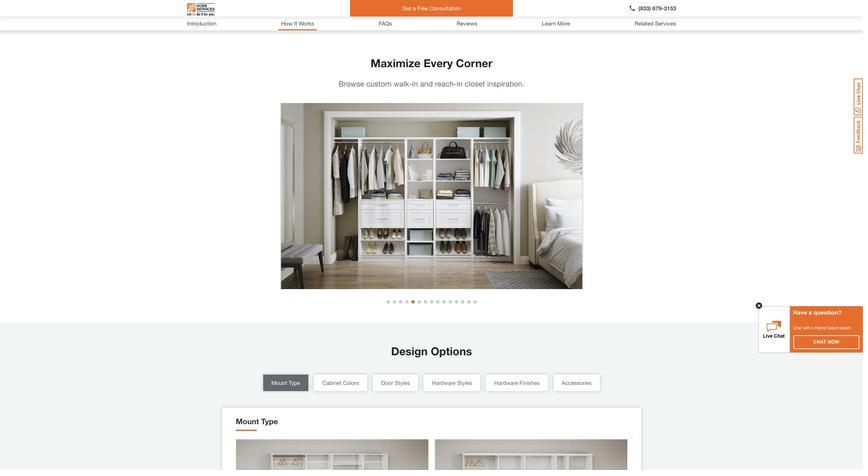 Task type: vqa. For each thing, say whether or not it's contained in the screenshot.
'Classic Holiday' Link
no



Task type: describe. For each thing, give the bounding box(es) containing it.
infopod - mount type - image image
[[236, 440, 628, 470]]

question?
[[814, 310, 842, 316]]

a for free
[[413, 5, 416, 11]]

have a question?
[[794, 310, 842, 316]]

chat with a home depot expert.
[[794, 326, 853, 331]]

3153
[[664, 5, 677, 11]]

related
[[635, 20, 654, 27]]

(833)
[[639, 5, 651, 11]]

home
[[815, 326, 827, 331]]

679-
[[653, 5, 664, 11]]

depot
[[828, 326, 839, 331]]

maximize every corner
[[371, 57, 493, 70]]

(833) 679-3153 link
[[629, 4, 677, 12]]

maximize
[[371, 57, 421, 70]]

chat now link
[[794, 336, 860, 349]]

mount type button
[[263, 375, 309, 391]]

design options
[[391, 345, 472, 358]]

hardware for hardware finishes
[[495, 380, 518, 386]]

mount inside button
[[272, 380, 287, 386]]

it
[[294, 20, 297, 27]]

expert.
[[840, 326, 853, 331]]

faqs
[[379, 20, 392, 27]]

get
[[403, 5, 411, 11]]

cabinet colors
[[323, 380, 359, 386]]

browse custom walk-in and reach-in closet inspiration.
[[339, 79, 525, 88]]

do it for you logo image
[[187, 0, 215, 19]]

chat
[[814, 339, 827, 345]]

free
[[418, 5, 428, 11]]

corner
[[456, 57, 493, 70]]

walk-
[[394, 79, 412, 88]]

custom
[[367, 79, 392, 88]]

reach-
[[435, 79, 457, 88]]

styles for door styles
[[395, 380, 410, 386]]

closet organization image
[[187, 0, 359, 18]]

2 in from the left
[[457, 79, 463, 88]]

services
[[656, 20, 677, 27]]

consultation
[[430, 5, 461, 11]]

feedback link image
[[854, 117, 864, 154]]

with
[[804, 326, 811, 331]]

options
[[431, 345, 472, 358]]

get a free consultation button
[[350, 0, 513, 17]]



Task type: locate. For each thing, give the bounding box(es) containing it.
hardware
[[432, 380, 456, 386], [495, 380, 518, 386]]

styles down options
[[457, 380, 472, 386]]

0 horizontal spatial in
[[412, 79, 418, 88]]

a right with
[[812, 326, 814, 331]]

styles for hardware styles
[[457, 380, 472, 386]]

finishes
[[520, 380, 540, 386]]

learn
[[542, 20, 556, 27]]

1 in from the left
[[412, 79, 418, 88]]

0 vertical spatial mount type
[[272, 380, 300, 386]]

a
[[413, 5, 416, 11], [809, 310, 813, 316], [812, 326, 814, 331]]

every
[[424, 57, 453, 70]]

how
[[281, 20, 293, 27]]

type
[[289, 380, 300, 386], [261, 417, 278, 426]]

a right get
[[413, 5, 416, 11]]

hardware down options
[[432, 380, 456, 386]]

in
[[412, 79, 418, 88], [457, 79, 463, 88]]

cabinet
[[323, 380, 342, 386]]

related services
[[635, 20, 677, 27]]

accessories
[[562, 380, 592, 386]]

mount type
[[272, 380, 300, 386], [236, 417, 278, 426]]

get a free consultation
[[403, 5, 461, 11]]

2 styles from the left
[[457, 380, 472, 386]]

works
[[299, 20, 314, 27]]

chat now
[[814, 339, 840, 345]]

1 hardware from the left
[[432, 380, 456, 386]]

1 styles from the left
[[395, 380, 410, 386]]

hardware left finishes
[[495, 380, 518, 386]]

styles
[[395, 380, 410, 386], [457, 380, 472, 386]]

door
[[381, 380, 394, 386]]

closet
[[465, 79, 485, 88]]

a for question?
[[809, 310, 813, 316]]

how it works
[[281, 20, 314, 27]]

1 horizontal spatial mount
[[272, 380, 287, 386]]

hardware styles button
[[424, 375, 481, 391]]

mount
[[272, 380, 287, 386], [236, 417, 259, 426]]

gallery 7 desktop image
[[222, 103, 641, 289]]

in left and
[[412, 79, 418, 88]]

hardware finishes
[[495, 380, 540, 386]]

1 horizontal spatial in
[[457, 79, 463, 88]]

learn more
[[542, 20, 570, 27]]

0 horizontal spatial mount
[[236, 417, 259, 426]]

0 vertical spatial a
[[413, 5, 416, 11]]

inspiration.
[[488, 79, 525, 88]]

1 vertical spatial a
[[809, 310, 813, 316]]

a right have
[[809, 310, 813, 316]]

0 vertical spatial mount
[[272, 380, 287, 386]]

2 hardware from the left
[[495, 380, 518, 386]]

styles right door on the bottom
[[395, 380, 410, 386]]

now
[[828, 339, 840, 345]]

more
[[558, 20, 570, 27]]

introduction
[[187, 20, 217, 27]]

1 horizontal spatial styles
[[457, 380, 472, 386]]

1 horizontal spatial type
[[289, 380, 300, 386]]

type inside button
[[289, 380, 300, 386]]

accessories button
[[554, 375, 600, 391]]

door styles button
[[373, 375, 418, 391]]

design
[[391, 345, 428, 358]]

0 vertical spatial type
[[289, 380, 300, 386]]

hardware for hardware styles
[[432, 380, 456, 386]]

door styles
[[381, 380, 410, 386]]

colors
[[343, 380, 359, 386]]

1 vertical spatial type
[[261, 417, 278, 426]]

2 vertical spatial a
[[812, 326, 814, 331]]

chat
[[794, 326, 802, 331]]

a inside get a free consultation button
[[413, 5, 416, 11]]

styles inside hardware styles button
[[457, 380, 472, 386]]

have
[[794, 310, 808, 316]]

styles inside the door styles button
[[395, 380, 410, 386]]

0 horizontal spatial styles
[[395, 380, 410, 386]]

cabinet colors button
[[314, 375, 368, 391]]

1 horizontal spatial hardware
[[495, 380, 518, 386]]

and
[[420, 79, 433, 88]]

browse
[[339, 79, 364, 88]]

live chat image
[[854, 79, 864, 115]]

hardware finishes button
[[486, 375, 548, 391]]

mount type inside 'mount type' button
[[272, 380, 300, 386]]

(833) 679-3153
[[639, 5, 677, 11]]

reviews
[[457, 20, 478, 27]]

hardware styles
[[432, 380, 472, 386]]

1 vertical spatial mount type
[[236, 417, 278, 426]]

1 vertical spatial mount
[[236, 417, 259, 426]]

0 horizontal spatial hardware
[[432, 380, 456, 386]]

in left closet
[[457, 79, 463, 88]]

0 horizontal spatial type
[[261, 417, 278, 426]]



